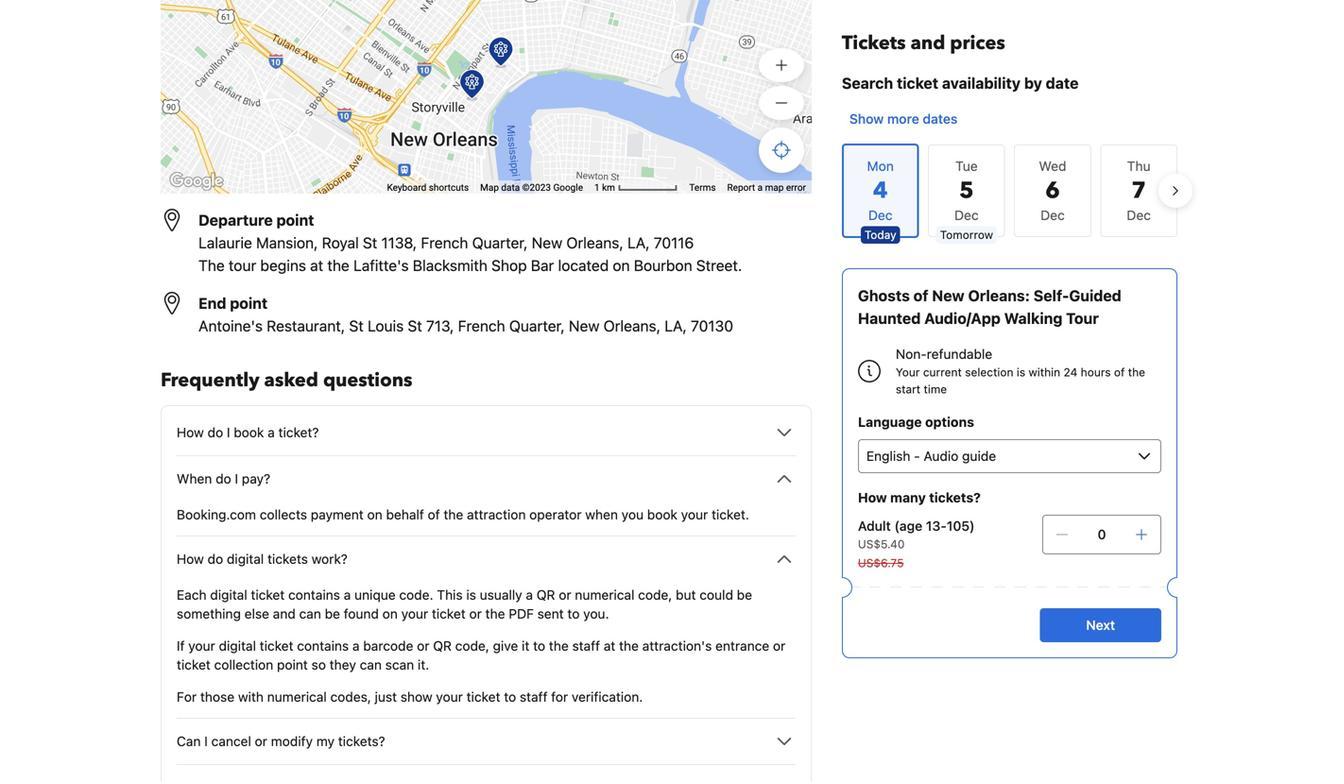 Task type: describe. For each thing, give the bounding box(es) containing it.
behalf
[[386, 507, 424, 523]]

departure point lalaurie mansion, royal st 1138, french quarter, new orleans, la, 70116 the tour begins at the lafitte's blacksmith shop bar located on bourbon street.
[[198, 211, 742, 275]]

verification.
[[572, 689, 643, 705]]

end
[[198, 294, 226, 312]]

scan
[[385, 657, 414, 673]]

when
[[585, 507, 618, 523]]

contains inside the if your digital ticket contains a barcode or qr code, give it to the staff at the attraction's entrance or ticket collection point so they can scan it.
[[297, 638, 349, 654]]

terms link
[[689, 182, 716, 193]]

unique
[[354, 587, 396, 603]]

tickets
[[268, 551, 308, 567]]

when do i pay? button
[[177, 468, 796, 490]]

1 horizontal spatial be
[[737, 587, 752, 603]]

ticket down this
[[432, 606, 466, 622]]

your left ticket.
[[681, 507, 708, 523]]

your
[[896, 366, 920, 379]]

royal
[[322, 234, 359, 252]]

when
[[177, 471, 212, 487]]

0 horizontal spatial to
[[504, 689, 516, 705]]

at inside departure point lalaurie mansion, royal st 1138, french quarter, new orleans, la, 70116 the tour begins at the lafitte's blacksmith shop bar located on bourbon street.
[[310, 257, 323, 275]]

begins
[[260, 257, 306, 275]]

language options
[[858, 414, 974, 430]]

to inside the if your digital ticket contains a barcode or qr code, give it to the staff at the attraction's entrance or ticket collection point so they can scan it.
[[533, 638, 545, 654]]

contains inside each digital ticket contains a unique code. this is usually a qr or numerical code, but could be something else and can be found on your ticket or the pdf sent to you.
[[288, 587, 340, 603]]

us$5.40
[[858, 538, 905, 551]]

current
[[923, 366, 962, 379]]

how for how many tickets?
[[858, 490, 887, 506]]

0 horizontal spatial i
[[204, 734, 208, 749]]

is inside each digital ticket contains a unique code. this is usually a qr or numerical code, but could be something else and can be found on your ticket or the pdf sent to you.
[[466, 587, 476, 603]]

la, inside end point antoine's restaurant, st louis st 713, french quarter, new orleans, la, 70130
[[665, 317, 687, 335]]

report
[[727, 182, 755, 193]]

blacksmith
[[413, 257, 488, 275]]

0 horizontal spatial be
[[325, 606, 340, 622]]

ticket up show more dates
[[897, 74, 938, 92]]

(age
[[894, 518, 923, 534]]

work?
[[312, 551, 348, 567]]

can i cancel or modify my tickets? button
[[177, 731, 796, 753]]

1138,
[[381, 234, 417, 252]]

1 vertical spatial book
[[647, 507, 678, 523]]

cancel
[[211, 734, 251, 749]]

departure
[[198, 211, 273, 229]]

0
[[1098, 527, 1106, 542]]

point inside the if your digital ticket contains a barcode or qr code, give it to the staff at the attraction's entrance or ticket collection point so they can scan it.
[[277, 657, 308, 673]]

language
[[858, 414, 922, 430]]

do for pay?
[[216, 471, 231, 487]]

for
[[177, 689, 197, 705]]

error
[[786, 182, 806, 193]]

questions
[[323, 368, 413, 394]]

la, inside departure point lalaurie mansion, royal st 1138, french quarter, new orleans, la, 70116 the tour begins at the lafitte's blacksmith shop bar located on bourbon street.
[[627, 234, 650, 252]]

keyboard
[[387, 182, 426, 193]]

1
[[594, 182, 600, 193]]

new inside ghosts of new orleans: self-guided haunted audio/app walking tour
[[932, 287, 965, 305]]

numerical inside each digital ticket contains a unique code. this is usually a qr or numerical code, but could be something else and can be found on your ticket or the pdf sent to you.
[[575, 587, 635, 603]]

the
[[198, 257, 225, 275]]

for
[[551, 689, 568, 705]]

map
[[480, 182, 499, 193]]

1 horizontal spatial and
[[911, 30, 945, 56]]

pdf
[[509, 606, 534, 622]]

mansion,
[[256, 234, 318, 252]]

french inside departure point lalaurie mansion, royal st 1138, french quarter, new orleans, la, 70116 the tour begins at the lafitte's blacksmith shop bar located on bourbon street.
[[421, 234, 468, 252]]

usually
[[480, 587, 522, 603]]

ghosts
[[858, 287, 910, 305]]

pay?
[[242, 471, 270, 487]]

bourbon
[[634, 257, 692, 275]]

asked
[[264, 368, 318, 394]]

could
[[700, 587, 733, 603]]

end point antoine's restaurant, st louis st 713, french quarter, new orleans, la, 70130
[[198, 294, 733, 335]]

operator
[[529, 507, 582, 523]]

i for pay?
[[235, 471, 238, 487]]

collects
[[260, 507, 307, 523]]

how do i book a ticket? button
[[177, 421, 796, 444]]

restaurant,
[[267, 317, 345, 335]]

but
[[676, 587, 696, 603]]

adult (age 13-105) us$5.40
[[858, 518, 975, 551]]

tickets
[[842, 30, 906, 56]]

those
[[200, 689, 234, 705]]

70116
[[654, 234, 694, 252]]

point for end
[[230, 294, 268, 312]]

code, inside the if your digital ticket contains a barcode or qr code, give it to the staff at the attraction's entrance or ticket collection point so they can scan it.
[[455, 638, 489, 654]]

modify
[[271, 734, 313, 749]]

book inside dropdown button
[[234, 425, 264, 440]]

for those with numerical codes, just show your ticket to staff for verification.
[[177, 689, 643, 705]]

selection
[[965, 366, 1014, 379]]

french inside end point antoine's restaurant, st louis st 713, french quarter, new orleans, la, 70130
[[458, 317, 505, 335]]

70130
[[691, 317, 733, 335]]

lafitte's
[[353, 257, 409, 275]]

it.
[[418, 657, 429, 673]]

ghosts of new orleans: self-guided haunted audio/app walking tour
[[858, 287, 1122, 327]]

date
[[1046, 74, 1079, 92]]

dec for 6
[[1041, 207, 1065, 223]]

start
[[896, 383, 921, 396]]

the inside departure point lalaurie mansion, royal st 1138, french quarter, new orleans, la, 70116 the tour begins at the lafitte's blacksmith shop bar located on bourbon street.
[[327, 257, 349, 275]]

do for book
[[207, 425, 223, 440]]

tickets? inside dropdown button
[[338, 734, 385, 749]]

2 vertical spatial of
[[428, 507, 440, 523]]

us$6.75
[[858, 557, 904, 570]]

when do i pay?
[[177, 471, 270, 487]]

0 horizontal spatial staff
[[520, 689, 548, 705]]

6
[[1045, 175, 1060, 206]]

13-
[[926, 518, 947, 534]]

tue
[[956, 158, 978, 174]]

ticket?
[[278, 425, 319, 440]]

your inside each digital ticket contains a unique code. this is usually a qr or numerical code, but could be something else and can be found on your ticket or the pdf sent to you.
[[401, 606, 428, 622]]

code.
[[399, 587, 433, 603]]

©2023
[[522, 182, 551, 193]]

digital for do
[[227, 551, 264, 567]]

the left attraction in the left of the page
[[444, 507, 463, 523]]

entrance
[[716, 638, 769, 654]]

digital inside each digital ticket contains a unique code. this is usually a qr or numerical code, but could be something else and can be found on your ticket or the pdf sent to you.
[[210, 587, 247, 603]]

if your digital ticket contains a barcode or qr code, give it to the staff at the attraction's entrance or ticket collection point so they can scan it.
[[177, 638, 786, 673]]

do for tickets
[[207, 551, 223, 567]]

orleans:
[[968, 287, 1030, 305]]

map region
[[112, 0, 838, 357]]

refundable
[[927, 346, 993, 362]]

a up pdf
[[526, 587, 533, 603]]

the down sent
[[549, 638, 569, 654]]

located
[[558, 257, 609, 275]]

they
[[330, 657, 356, 673]]

to inside each digital ticket contains a unique code. this is usually a qr or numerical code, but could be something else and can be found on your ticket or the pdf sent to you.
[[567, 606, 580, 622]]

km
[[602, 182, 615, 193]]



Task type: vqa. For each thing, say whether or not it's contained in the screenshot.
digital associated with do
yes



Task type: locate. For each thing, give the bounding box(es) containing it.
i inside "dropdown button"
[[235, 471, 238, 487]]

you.
[[583, 606, 609, 622]]

the down royal
[[327, 257, 349, 275]]

st up lafitte's at the left of page
[[363, 234, 377, 252]]

contains down work?
[[288, 587, 340, 603]]

1 vertical spatial staff
[[520, 689, 548, 705]]

to left you.
[[567, 606, 580, 622]]

0 vertical spatial i
[[227, 425, 230, 440]]

1 vertical spatial can
[[360, 657, 382, 673]]

0 vertical spatial digital
[[227, 551, 264, 567]]

french up blacksmith
[[421, 234, 468, 252]]

adult
[[858, 518, 891, 534]]

can i cancel or modify my tickets?
[[177, 734, 385, 749]]

louis
[[368, 317, 404, 335]]

staff
[[572, 638, 600, 654], [520, 689, 548, 705]]

dec for 5
[[955, 207, 979, 223]]

attraction's
[[642, 638, 712, 654]]

is left within
[[1017, 366, 1025, 379]]

2 horizontal spatial of
[[1114, 366, 1125, 379]]

2 horizontal spatial dec
[[1127, 207, 1151, 223]]

within
[[1029, 366, 1060, 379]]

dec for 7
[[1127, 207, 1151, 223]]

i up when do i pay? on the left
[[227, 425, 230, 440]]

0 vertical spatial tickets?
[[929, 490, 981, 506]]

dec inside wed 6 dec
[[1041, 207, 1065, 223]]

1 vertical spatial new
[[932, 287, 965, 305]]

can inside the if your digital ticket contains a barcode or qr code, give it to the staff at the attraction's entrance or ticket collection point so they can scan it.
[[360, 657, 382, 673]]

0 vertical spatial contains
[[288, 587, 340, 603]]

do
[[207, 425, 223, 440], [216, 471, 231, 487], [207, 551, 223, 567]]

1 vertical spatial on
[[367, 507, 382, 523]]

french
[[421, 234, 468, 252], [458, 317, 505, 335]]

numerical down so
[[267, 689, 327, 705]]

data
[[501, 182, 520, 193]]

on down unique
[[382, 606, 398, 622]]

1 horizontal spatial dec
[[1041, 207, 1065, 223]]

booking.com collects payment on behalf of the attraction operator when you book your ticket.
[[177, 507, 749, 523]]

thu 7 dec
[[1127, 158, 1151, 223]]

tickets? right my
[[338, 734, 385, 749]]

or up sent
[[559, 587, 571, 603]]

a left ticket?
[[268, 425, 275, 440]]

can inside each digital ticket contains a unique code. this is usually a qr or numerical code, but could be something else and can be found on your ticket or the pdf sent to you.
[[299, 606, 321, 622]]

2 horizontal spatial to
[[567, 606, 580, 622]]

1 horizontal spatial numerical
[[575, 587, 635, 603]]

tour
[[229, 257, 256, 275]]

0 horizontal spatial numerical
[[267, 689, 327, 705]]

prices
[[950, 30, 1005, 56]]

1 vertical spatial qr
[[433, 638, 452, 654]]

0 vertical spatial book
[[234, 425, 264, 440]]

so
[[311, 657, 326, 673]]

just
[[375, 689, 397, 705]]

orleans, inside departure point lalaurie mansion, royal st 1138, french quarter, new orleans, la, 70116 the tour begins at the lafitte's blacksmith shop bar located on bourbon street.
[[566, 234, 624, 252]]

at down royal
[[310, 257, 323, 275]]

on inside each digital ticket contains a unique code. this is usually a qr or numerical code, but could be something else and can be found on your ticket or the pdf sent to you.
[[382, 606, 398, 622]]

qr up sent
[[537, 587, 555, 603]]

keyboard shortcuts
[[387, 182, 469, 193]]

1 horizontal spatial code,
[[638, 587, 672, 603]]

1 horizontal spatial la,
[[665, 317, 687, 335]]

how inside how do digital tickets work? dropdown button
[[177, 551, 204, 567]]

dec down 7
[[1127, 207, 1151, 223]]

24
[[1064, 366, 1078, 379]]

0 vertical spatial staff
[[572, 638, 600, 654]]

2 vertical spatial on
[[382, 606, 398, 622]]

of right behalf at the left bottom of page
[[428, 507, 440, 523]]

1 vertical spatial french
[[458, 317, 505, 335]]

0 vertical spatial qr
[[537, 587, 555, 603]]

code,
[[638, 587, 672, 603], [455, 638, 489, 654]]

qr inside the if your digital ticket contains a barcode or qr code, give it to the staff at the attraction's entrance or ticket collection point so they can scan it.
[[433, 638, 452, 654]]

show
[[850, 111, 884, 127]]

0 vertical spatial numerical
[[575, 587, 635, 603]]

staff inside the if your digital ticket contains a barcode or qr code, give it to the staff at the attraction's entrance or ticket collection point so they can scan it.
[[572, 638, 600, 654]]

point inside departure point lalaurie mansion, royal st 1138, french quarter, new orleans, la, 70116 the tour begins at the lafitte's blacksmith shop bar located on bourbon street.
[[276, 211, 314, 229]]

sent
[[537, 606, 564, 622]]

of right 'ghosts'
[[914, 287, 929, 305]]

2 horizontal spatial new
[[932, 287, 965, 305]]

can left found
[[299, 606, 321, 622]]

digital inside the if your digital ticket contains a barcode or qr code, give it to the staff at the attraction's entrance or ticket collection point so they can scan it.
[[219, 638, 256, 654]]

my
[[316, 734, 335, 749]]

the inside each digital ticket contains a unique code. this is usually a qr or numerical code, but could be something else and can be found on your ticket or the pdf sent to you.
[[485, 606, 505, 622]]

0 vertical spatial new
[[532, 234, 562, 252]]

a
[[758, 182, 763, 193], [268, 425, 275, 440], [344, 587, 351, 603], [526, 587, 533, 603], [352, 638, 360, 654]]

105)
[[947, 518, 975, 534]]

at down you.
[[604, 638, 616, 654]]

digital inside dropdown button
[[227, 551, 264, 567]]

wed 6 dec
[[1039, 158, 1067, 223]]

0 vertical spatial on
[[613, 257, 630, 275]]

0 horizontal spatial tickets?
[[338, 734, 385, 749]]

i for book
[[227, 425, 230, 440]]

1 vertical spatial la,
[[665, 317, 687, 335]]

on left behalf at the left bottom of page
[[367, 507, 382, 523]]

1 vertical spatial be
[[325, 606, 340, 622]]

qr
[[537, 587, 555, 603], [433, 638, 452, 654]]

1 vertical spatial point
[[230, 294, 268, 312]]

2 vertical spatial new
[[569, 317, 600, 335]]

how up adult
[[858, 490, 887, 506]]

1 horizontal spatial new
[[569, 317, 600, 335]]

is right this
[[466, 587, 476, 603]]

point
[[276, 211, 314, 229], [230, 294, 268, 312], [277, 657, 308, 673]]

many
[[890, 490, 926, 506]]

0 vertical spatial how
[[177, 425, 204, 440]]

1 horizontal spatial to
[[533, 638, 545, 654]]

else
[[244, 606, 269, 622]]

on inside departure point lalaurie mansion, royal st 1138, french quarter, new orleans, la, 70116 the tour begins at the lafitte's blacksmith shop bar located on bourbon street.
[[613, 257, 630, 275]]

0 vertical spatial french
[[421, 234, 468, 252]]

each digital ticket contains a unique code. this is usually a qr or numerical code, but could be something else and can be found on your ticket or the pdf sent to you.
[[177, 587, 752, 622]]

new up audio/app
[[932, 287, 965, 305]]

2 vertical spatial point
[[277, 657, 308, 673]]

non-refundable your current selection is within 24 hours of the start time
[[896, 346, 1145, 396]]

your inside the if your digital ticket contains a barcode or qr code, give it to the staff at the attraction's entrance or ticket collection point so they can scan it.
[[188, 638, 215, 654]]

by
[[1024, 74, 1042, 92]]

ticket down the if your digital ticket contains a barcode or qr code, give it to the staff at the attraction's entrance or ticket collection point so they can scan it.
[[467, 689, 500, 705]]

point left so
[[277, 657, 308, 673]]

orleans,
[[566, 234, 624, 252], [604, 317, 661, 335]]

of inside ghosts of new orleans: self-guided haunted audio/app walking tour
[[914, 287, 929, 305]]

and right else at the left bottom of page
[[273, 606, 296, 622]]

tour
[[1066, 310, 1099, 327]]

1 horizontal spatial of
[[914, 287, 929, 305]]

0 vertical spatial is
[[1017, 366, 1025, 379]]

ticket.
[[712, 507, 749, 523]]

your down code.
[[401, 606, 428, 622]]

how do digital tickets work?
[[177, 551, 348, 567]]

1 vertical spatial tickets?
[[338, 734, 385, 749]]

st inside departure point lalaurie mansion, royal st 1138, french quarter, new orleans, la, 70116 the tour begins at the lafitte's blacksmith shop bar located on bourbon street.
[[363, 234, 377, 252]]

0 horizontal spatial new
[[532, 234, 562, 252]]

ticket down else at the left bottom of page
[[260, 638, 293, 654]]

or right the 'cancel'
[[255, 734, 267, 749]]

contains up so
[[297, 638, 349, 654]]

1 vertical spatial is
[[466, 587, 476, 603]]

tickets?
[[929, 490, 981, 506], [338, 734, 385, 749]]

do inside dropdown button
[[207, 425, 223, 440]]

a inside the if your digital ticket contains a barcode or qr code, give it to the staff at the attraction's entrance or ticket collection point so they can scan it.
[[352, 638, 360, 654]]

1 vertical spatial digital
[[210, 587, 247, 603]]

2 vertical spatial digital
[[219, 638, 256, 654]]

the down usually
[[485, 606, 505, 622]]

1 vertical spatial i
[[235, 471, 238, 487]]

tue 5 dec tomorrow
[[940, 158, 993, 241]]

0 horizontal spatial at
[[310, 257, 323, 275]]

new down located
[[569, 317, 600, 335]]

thu
[[1127, 158, 1151, 174]]

a inside dropdown button
[[268, 425, 275, 440]]

search
[[842, 74, 893, 92]]

to left for
[[504, 689, 516, 705]]

a up found
[[344, 587, 351, 603]]

new up bar
[[532, 234, 562, 252]]

search ticket availability by date
[[842, 74, 1079, 92]]

qr down each digital ticket contains a unique code. this is usually a qr or numerical code, but could be something else and can be found on your ticket or the pdf sent to you.
[[433, 638, 452, 654]]

you
[[622, 507, 644, 523]]

1 vertical spatial code,
[[455, 638, 489, 654]]

dec inside tue 5 dec tomorrow
[[955, 207, 979, 223]]

do up when do i pay? on the left
[[207, 425, 223, 440]]

the
[[327, 257, 349, 275], [1128, 366, 1145, 379], [444, 507, 463, 523], [485, 606, 505, 622], [549, 638, 569, 654], [619, 638, 639, 654]]

2 vertical spatial to
[[504, 689, 516, 705]]

show more dates
[[850, 111, 958, 127]]

or up "it."
[[417, 638, 430, 654]]

0 horizontal spatial code,
[[455, 638, 489, 654]]

staff down you.
[[572, 638, 600, 654]]

shortcuts
[[429, 182, 469, 193]]

1 vertical spatial do
[[216, 471, 231, 487]]

is inside non-refundable your current selection is within 24 hours of the start time
[[1017, 366, 1025, 379]]

lalaurie
[[198, 234, 252, 252]]

how up "when"
[[177, 425, 204, 440]]

i left pay?
[[235, 471, 238, 487]]

la,
[[627, 234, 650, 252], [665, 317, 687, 335]]

be left found
[[325, 606, 340, 622]]

and inside each digital ticket contains a unique code. this is usually a qr or numerical code, but could be something else and can be found on your ticket or the pdf sent to you.
[[273, 606, 296, 622]]

1 horizontal spatial is
[[1017, 366, 1025, 379]]

point up antoine's at the left top of page
[[230, 294, 268, 312]]

book right you
[[647, 507, 678, 523]]

0 horizontal spatial qr
[[433, 638, 452, 654]]

numerical up you.
[[575, 587, 635, 603]]

the inside non-refundable your current selection is within 24 hours of the start time
[[1128, 366, 1145, 379]]

your right if
[[188, 638, 215, 654]]

0 vertical spatial of
[[914, 287, 929, 305]]

0 vertical spatial la,
[[627, 234, 650, 252]]

tickets? up 105)
[[929, 490, 981, 506]]

frequently
[[161, 368, 259, 394]]

2 horizontal spatial i
[[235, 471, 238, 487]]

1 horizontal spatial tickets?
[[929, 490, 981, 506]]

digital for your
[[219, 638, 256, 654]]

street.
[[696, 257, 742, 275]]

the right hours
[[1128, 366, 1145, 379]]

digital up collection
[[219, 638, 256, 654]]

do inside "dropdown button"
[[216, 471, 231, 487]]

st left 713, at left top
[[408, 317, 422, 335]]

non-
[[896, 346, 927, 362]]

staff left for
[[520, 689, 548, 705]]

1 vertical spatial of
[[1114, 366, 1125, 379]]

code, left "but"
[[638, 587, 672, 603]]

can down barcode
[[360, 657, 382, 673]]

the left attraction's
[[619, 638, 639, 654]]

how do digital tickets work? element
[[177, 571, 796, 707]]

how for how do digital tickets work?
[[177, 551, 204, 567]]

orleans, down 'bourbon'
[[604, 317, 661, 335]]

tomorrow
[[940, 228, 993, 241]]

ticket up else at the left bottom of page
[[251, 587, 285, 603]]

0 vertical spatial be
[[737, 587, 752, 603]]

do inside dropdown button
[[207, 551, 223, 567]]

time
[[924, 383, 947, 396]]

hours
[[1081, 366, 1111, 379]]

your right show
[[436, 689, 463, 705]]

quarter, inside departure point lalaurie mansion, royal st 1138, french quarter, new orleans, la, 70116 the tour begins at the lafitte's blacksmith shop bar located on bourbon street.
[[472, 234, 528, 252]]

1 vertical spatial orleans,
[[604, 317, 661, 335]]

antoine's
[[198, 317, 263, 335]]

quarter, up shop at top
[[472, 234, 528, 252]]

point for departure
[[276, 211, 314, 229]]

0 vertical spatial and
[[911, 30, 945, 56]]

1 vertical spatial to
[[533, 638, 545, 654]]

shop
[[491, 257, 527, 275]]

of inside non-refundable your current selection is within 24 hours of the start time
[[1114, 366, 1125, 379]]

do right "when"
[[216, 471, 231, 487]]

0 horizontal spatial is
[[466, 587, 476, 603]]

0 vertical spatial quarter,
[[472, 234, 528, 252]]

a up the they at the bottom of page
[[352, 638, 360, 654]]

numerical
[[575, 587, 635, 603], [267, 689, 327, 705]]

dec up the tomorrow
[[955, 207, 979, 223]]

0 horizontal spatial of
[[428, 507, 440, 523]]

0 vertical spatial do
[[207, 425, 223, 440]]

0 vertical spatial can
[[299, 606, 321, 622]]

2 vertical spatial how
[[177, 551, 204, 567]]

0 horizontal spatial dec
[[955, 207, 979, 223]]

0 vertical spatial at
[[310, 257, 323, 275]]

new inside end point antoine's restaurant, st louis st 713, french quarter, new orleans, la, 70130
[[569, 317, 600, 335]]

0 vertical spatial orleans,
[[566, 234, 624, 252]]

1 horizontal spatial staff
[[572, 638, 600, 654]]

7
[[1132, 175, 1146, 206]]

point up mansion,
[[276, 211, 314, 229]]

1 vertical spatial how
[[858, 490, 887, 506]]

found
[[344, 606, 379, 622]]

dec down 6
[[1041, 207, 1065, 223]]

quarter,
[[472, 234, 528, 252], [509, 317, 565, 335]]

st left louis
[[349, 317, 364, 335]]

more
[[887, 111, 919, 127]]

2 vertical spatial do
[[207, 551, 223, 567]]

5
[[959, 175, 974, 206]]

code, left give
[[455, 638, 489, 654]]

dates
[[923, 111, 958, 127]]

at inside the if your digital ticket contains a barcode or qr code, give it to the staff at the attraction's entrance or ticket collection point so they can scan it.
[[604, 638, 616, 654]]

1 horizontal spatial book
[[647, 507, 678, 523]]

1 vertical spatial quarter,
[[509, 317, 565, 335]]

how inside how do i book a ticket? dropdown button
[[177, 425, 204, 440]]

1 vertical spatial numerical
[[267, 689, 327, 705]]

if
[[177, 638, 185, 654]]

how
[[177, 425, 204, 440], [858, 490, 887, 506], [177, 551, 204, 567]]

barcode
[[363, 638, 413, 654]]

digital left tickets
[[227, 551, 264, 567]]

book up pay?
[[234, 425, 264, 440]]

0 horizontal spatial and
[[273, 606, 296, 622]]

0 horizontal spatial la,
[[627, 234, 650, 252]]

or right "entrance"
[[773, 638, 786, 654]]

0 horizontal spatial book
[[234, 425, 264, 440]]

google image
[[165, 169, 228, 194]]

orleans, inside end point antoine's restaurant, st louis st 713, french quarter, new orleans, la, 70130
[[604, 317, 661, 335]]

1 vertical spatial contains
[[297, 638, 349, 654]]

be right could on the right
[[737, 587, 752, 603]]

on right located
[[613, 257, 630, 275]]

how for how do i book a ticket?
[[177, 425, 204, 440]]

orleans, up located
[[566, 234, 624, 252]]

how do digital tickets work? button
[[177, 548, 796, 571]]

can
[[177, 734, 201, 749]]

0 horizontal spatial can
[[299, 606, 321, 622]]

0 vertical spatial point
[[276, 211, 314, 229]]

1 km button
[[589, 181, 684, 194]]

qr inside each digital ticket contains a unique code. this is usually a qr or numerical code, but could be something else and can be found on your ticket or the pdf sent to you.
[[537, 587, 555, 603]]

do down booking.com
[[207, 551, 223, 567]]

i right can
[[204, 734, 208, 749]]

1 horizontal spatial can
[[360, 657, 382, 673]]

0 vertical spatial to
[[567, 606, 580, 622]]

0 vertical spatial code,
[[638, 587, 672, 603]]

of right hours
[[1114, 366, 1125, 379]]

a left map
[[758, 182, 763, 193]]

to right it
[[533, 638, 545, 654]]

1 horizontal spatial i
[[227, 425, 230, 440]]

french right 713, at left top
[[458, 317, 505, 335]]

quarter, inside end point antoine's restaurant, st louis st 713, french quarter, new orleans, la, 70130
[[509, 317, 565, 335]]

how up each
[[177, 551, 204, 567]]

point inside end point antoine's restaurant, st louis st 713, french quarter, new orleans, la, 70130
[[230, 294, 268, 312]]

1 horizontal spatial at
[[604, 638, 616, 654]]

is
[[1017, 366, 1025, 379], [466, 587, 476, 603]]

availability
[[942, 74, 1021, 92]]

quarter, down bar
[[509, 317, 565, 335]]

with
[[238, 689, 264, 705]]

map data ©2023 google
[[480, 182, 583, 193]]

or down usually
[[469, 606, 482, 622]]

1 horizontal spatial qr
[[537, 587, 555, 603]]

2 dec from the left
[[1041, 207, 1065, 223]]

2 vertical spatial i
[[204, 734, 208, 749]]

1 vertical spatial at
[[604, 638, 616, 654]]

region containing 5
[[827, 136, 1193, 246]]

give
[[493, 638, 518, 654]]

la, up 'bourbon'
[[627, 234, 650, 252]]

1 vertical spatial and
[[273, 606, 296, 622]]

code, inside each digital ticket contains a unique code. this is usually a qr or numerical code, but could be something else and can be found on your ticket or the pdf sent to you.
[[638, 587, 672, 603]]

region
[[827, 136, 1193, 246]]

and left prices
[[911, 30, 945, 56]]

digital up something
[[210, 587, 247, 603]]

how do i book a ticket?
[[177, 425, 319, 440]]

3 dec from the left
[[1127, 207, 1151, 223]]

1 dec from the left
[[955, 207, 979, 223]]

ticket down if
[[177, 657, 211, 673]]

la, left 70130
[[665, 317, 687, 335]]

or inside dropdown button
[[255, 734, 267, 749]]

walking
[[1004, 310, 1063, 327]]

book
[[234, 425, 264, 440], [647, 507, 678, 523]]

next button
[[1040, 609, 1161, 643]]

new inside departure point lalaurie mansion, royal st 1138, french quarter, new orleans, la, 70116 the tour begins at the lafitte's blacksmith shop bar located on bourbon street.
[[532, 234, 562, 252]]



